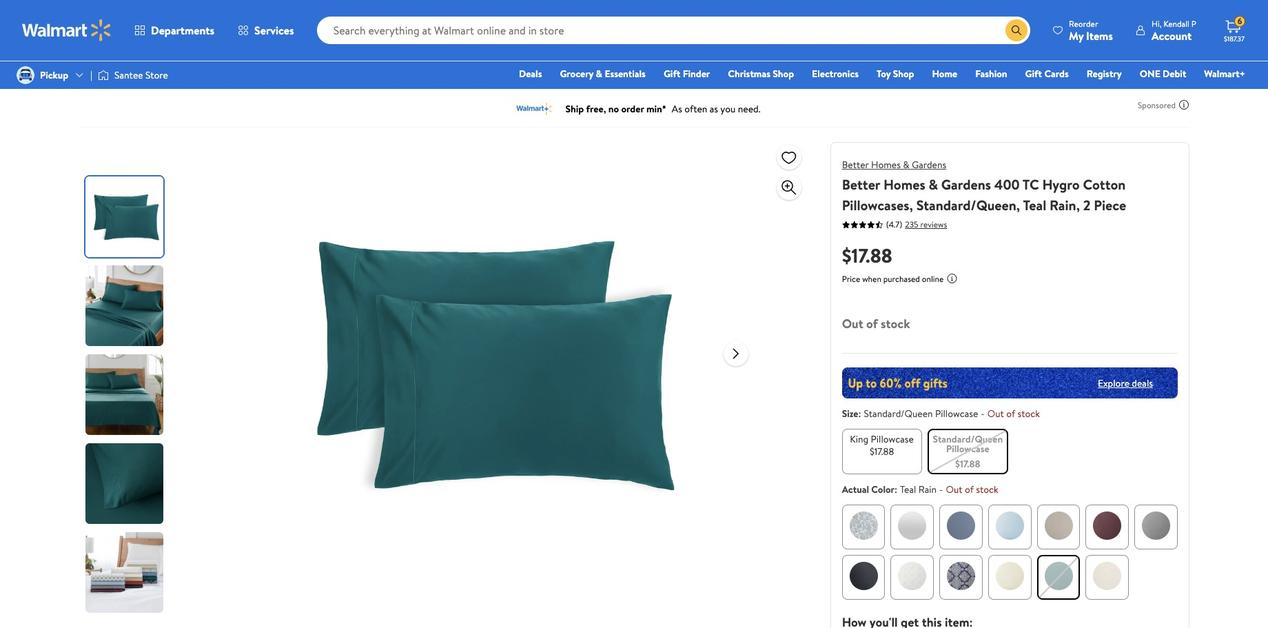 Task type: locate. For each thing, give the bounding box(es) containing it.
stock down the price when purchased online on the right top of page
[[881, 315, 910, 332]]

$17.88 right king at the bottom of page
[[870, 445, 894, 458]]

$17.88
[[842, 242, 893, 269], [870, 445, 894, 458], [956, 457, 981, 471]]

teal down tc
[[1023, 196, 1047, 214]]

reorder
[[1069, 18, 1099, 29]]

6
[[1238, 15, 1243, 27]]

services
[[254, 23, 294, 38]]

gift cards
[[1026, 67, 1069, 81]]

& right grocery
[[596, 67, 603, 81]]

shop inside 'christmas shop' link
[[773, 67, 794, 81]]

0 horizontal spatial /
[[110, 59, 113, 73]]

standard/queen up king pillowcase $17.88
[[864, 407, 933, 421]]

1 vertical spatial stock
[[1018, 407, 1040, 421]]

1 horizontal spatial shop
[[893, 67, 914, 81]]

standard/queen,
[[917, 196, 1020, 214]]

0 horizontal spatial gift
[[664, 67, 681, 81]]

/ left pillowcases link
[[278, 59, 282, 73]]

departments
[[151, 23, 214, 38]]

0 vertical spatial :
[[859, 407, 861, 421]]

bed sheets & pillowcases link
[[168, 59, 272, 73]]

out
[[842, 315, 864, 332], [988, 407, 1004, 421], [946, 483, 963, 496]]

cards
[[1045, 67, 1069, 81]]

1 horizontal spatial home link
[[926, 66, 964, 81]]

better homes & gardens link
[[842, 158, 947, 172]]

$17.88 inside standard/queen pillowcase $17.88
[[956, 457, 981, 471]]

pillowcases link
[[287, 59, 334, 73]]

up to sixty percent off deals. shop now. image
[[842, 367, 1178, 398]]

1 gift from the left
[[664, 67, 681, 81]]

2 horizontal spatial out
[[988, 407, 1004, 421]]

/ left santee
[[110, 59, 113, 73]]

hygro
[[1043, 175, 1080, 194]]

pillowcase up standard/queen pillowcase $17.88
[[936, 407, 979, 421]]

1 better from the top
[[842, 158, 869, 172]]

Search search field
[[317, 17, 1031, 44]]

walmart image
[[22, 19, 112, 41]]

3 / from the left
[[278, 59, 282, 73]]

registry link
[[1081, 66, 1128, 81]]

0 horizontal spatial  image
[[17, 66, 34, 84]]

-
[[981, 407, 985, 421], [940, 483, 943, 496]]

pillowcase inside standard/queen pillowcase $17.88
[[947, 442, 990, 456]]

search icon image
[[1011, 25, 1022, 36]]

price when purchased online
[[842, 273, 944, 285]]

1 vertical spatial of
[[1007, 407, 1016, 421]]

kendall
[[1164, 18, 1190, 29]]

p
[[1192, 18, 1197, 29]]

1 horizontal spatial -
[[981, 407, 985, 421]]

:
[[859, 407, 861, 421], [895, 483, 898, 496]]

pillowcase right king at the bottom of page
[[871, 432, 914, 446]]

0 horizontal spatial shop
[[773, 67, 794, 81]]

home left fashion link
[[932, 67, 958, 81]]

pillowcases down the services popup button
[[225, 59, 272, 73]]

$17.88 inside king pillowcase $17.88
[[870, 445, 894, 458]]

0 vertical spatial better
[[842, 158, 869, 172]]

size
[[842, 407, 859, 421]]

1 vertical spatial -
[[940, 483, 943, 496]]

2 vertical spatial stock
[[976, 483, 999, 496]]

gardens
[[912, 158, 947, 172], [942, 175, 991, 194]]

add to favorites list, better homes & gardens 400 tc hygro cotton pillowcases, standard/queen, teal rain, 2 piece image
[[781, 149, 797, 166]]

when
[[863, 273, 882, 285]]

0 horizontal spatial teal
[[900, 483, 917, 496]]

finder
[[683, 67, 710, 81]]

pillowcase inside king pillowcase $17.88
[[871, 432, 914, 446]]

out right rain
[[946, 483, 963, 496]]

of down the up to sixty percent off deals. shop now. image
[[1007, 407, 1016, 421]]

shop
[[773, 67, 794, 81], [893, 67, 914, 81]]

better homes & gardens 400 tc hygro cotton pillowcases, standard/queen, teal rain, 2 piece - image 2 of 9 image
[[85, 265, 166, 346]]

gift left cards on the top right of page
[[1026, 67, 1042, 81]]

pillowcase down size : standard/queen pillowcase - out of stock
[[947, 442, 990, 456]]

 image left pickup
[[17, 66, 34, 84]]

2 vertical spatial out
[[946, 483, 963, 496]]

1 horizontal spatial  image
[[98, 68, 109, 82]]

pillowcase
[[936, 407, 979, 421], [871, 432, 914, 446], [947, 442, 990, 456]]

of
[[867, 315, 878, 332], [1007, 407, 1016, 421], [965, 483, 974, 496]]

out down price
[[842, 315, 864, 332]]

cotton
[[1083, 175, 1126, 194]]

0 horizontal spatial stock
[[881, 315, 910, 332]]

- up standard/queen pillowcase $17.88
[[981, 407, 985, 421]]

0 horizontal spatial home
[[79, 59, 104, 73]]

items
[[1087, 28, 1113, 43]]

piece
[[1094, 196, 1127, 214]]

2 gift from the left
[[1026, 67, 1042, 81]]

teal left rain
[[900, 483, 917, 496]]

1 shop from the left
[[773, 67, 794, 81]]

pickup
[[40, 68, 68, 82]]

0 vertical spatial of
[[867, 315, 878, 332]]

1 horizontal spatial of
[[965, 483, 974, 496]]

0 vertical spatial out
[[842, 315, 864, 332]]

home link
[[79, 59, 104, 73], [926, 66, 964, 81]]

1 horizontal spatial teal
[[1023, 196, 1047, 214]]

Walmart Site-Wide search field
[[317, 17, 1031, 44]]

better homes & gardens 400 tc hygro cotton pillowcases, standard/queen, teal rain, 2 piece image
[[272, 142, 713, 583]]

1 vertical spatial homes
[[884, 175, 926, 194]]

stock down the up to sixty percent off deals. shop now. image
[[1018, 407, 1040, 421]]

1 horizontal spatial gift
[[1026, 67, 1042, 81]]

1 vertical spatial better
[[842, 175, 881, 194]]

stock
[[881, 315, 910, 332], [1018, 407, 1040, 421], [976, 483, 999, 496]]

0 vertical spatial teal
[[1023, 196, 1047, 214]]

gift for gift finder
[[664, 67, 681, 81]]

reorder my items
[[1069, 18, 1113, 43]]

gift
[[664, 67, 681, 81], [1026, 67, 1042, 81]]

deals link
[[513, 66, 548, 81]]

standard/queen inside size list
[[933, 432, 1003, 446]]

pillowcases
[[225, 59, 272, 73], [287, 59, 334, 73]]

out of stock
[[842, 315, 910, 332]]

essentials
[[605, 67, 646, 81]]

235
[[905, 218, 919, 230]]

1 vertical spatial :
[[895, 483, 898, 496]]

1 vertical spatial standard/queen
[[933, 432, 1003, 446]]

$17.88 up when
[[842, 242, 893, 269]]

0 horizontal spatial of
[[867, 315, 878, 332]]

hi,
[[1152, 18, 1162, 29]]

pillowcase for standard/queen pillowcase $17.88
[[947, 442, 990, 456]]

1 horizontal spatial /
[[159, 59, 162, 73]]

stock down standard/queen pillowcase $17.88
[[976, 483, 999, 496]]

deals
[[519, 67, 542, 81]]

0 horizontal spatial -
[[940, 483, 943, 496]]

home right pickup
[[79, 59, 104, 73]]

ad disclaimer and feedback image
[[1179, 99, 1190, 110]]

king pillowcase $17.88
[[850, 432, 914, 458]]

homes up pillowcases,
[[871, 158, 901, 172]]

home link right pickup
[[79, 59, 104, 73]]

better homes & gardens 400 tc hygro cotton pillowcases, standard/queen, teal rain, 2 piece - image 1 of 9 image
[[85, 176, 166, 257]]

store
[[145, 68, 168, 82]]

1 horizontal spatial pillowcases
[[287, 59, 334, 73]]

grocery & essentials link
[[554, 66, 652, 81]]

1 pillowcases from the left
[[225, 59, 272, 73]]

standard/queen down size : standard/queen pillowcase - out of stock
[[933, 432, 1003, 446]]

my
[[1069, 28, 1084, 43]]

toy
[[877, 67, 891, 81]]

actual
[[842, 483, 869, 496]]

pillowcases down services
[[287, 59, 334, 73]]

gift left finder
[[664, 67, 681, 81]]

/
[[110, 59, 113, 73], [159, 59, 162, 73], [278, 59, 282, 73]]

teal
[[1023, 196, 1047, 214], [900, 483, 917, 496]]

2 horizontal spatial /
[[278, 59, 282, 73]]

1 horizontal spatial stock
[[976, 483, 999, 496]]

christmas shop link
[[722, 66, 800, 81]]

pillowcase for king pillowcase $17.88
[[871, 432, 914, 446]]

zoom image modal image
[[781, 179, 797, 196]]

toy shop link
[[871, 66, 921, 81]]

- right rain
[[940, 483, 943, 496]]

out down the up to sixty percent off deals. shop now. image
[[988, 407, 1004, 421]]

homes
[[871, 158, 901, 172], [884, 175, 926, 194]]

christmas
[[728, 67, 771, 81]]

hi, kendall p account
[[1152, 18, 1197, 43]]

0 horizontal spatial pillowcases
[[225, 59, 272, 73]]

0 horizontal spatial home link
[[79, 59, 104, 73]]

shop right toy
[[893, 67, 914, 81]]

1 vertical spatial out
[[988, 407, 1004, 421]]

0 vertical spatial -
[[981, 407, 985, 421]]

235 reviews link
[[903, 218, 948, 230]]

home link left fashion link
[[926, 66, 964, 81]]

0 horizontal spatial out
[[842, 315, 864, 332]]

 image right the |
[[98, 68, 109, 82]]

0 vertical spatial gardens
[[912, 158, 947, 172]]

2 shop from the left
[[893, 67, 914, 81]]

of down standard/queen pillowcase $17.88
[[965, 483, 974, 496]]

1 horizontal spatial home
[[932, 67, 958, 81]]

explore deals
[[1098, 376, 1153, 390]]

shop right christmas
[[773, 67, 794, 81]]

of down when
[[867, 315, 878, 332]]

: left rain
[[895, 483, 898, 496]]

2 horizontal spatial stock
[[1018, 407, 1040, 421]]

shop inside toy shop link
[[893, 67, 914, 81]]

0 horizontal spatial :
[[859, 407, 861, 421]]

&
[[217, 59, 223, 73], [596, 67, 603, 81], [903, 158, 910, 172], [929, 175, 938, 194]]

homes down better homes & gardens link
[[884, 175, 926, 194]]

$17.88 up actual color : teal rain - out of stock
[[956, 457, 981, 471]]

/ left 'bed'
[[159, 59, 162, 73]]

 image
[[17, 66, 34, 84], [98, 68, 109, 82]]

better homes & gardens 400 tc hygro cotton pillowcases, standard/queen, teal rain, 2 piece - image 4 of 9 image
[[85, 443, 166, 524]]

standard/queen
[[864, 407, 933, 421], [933, 432, 1003, 446]]

bedding
[[119, 59, 153, 73]]

: up king at the bottom of page
[[859, 407, 861, 421]]

price
[[842, 273, 861, 285]]



Task type: describe. For each thing, give the bounding box(es) containing it.
electronics link
[[806, 66, 865, 81]]

actual color list
[[839, 502, 1181, 603]]

2 / from the left
[[159, 59, 162, 73]]

one
[[1140, 67, 1161, 81]]

(4.7) 235 reviews
[[886, 218, 948, 230]]

christmas shop
[[728, 67, 794, 81]]

1 horizontal spatial :
[[895, 483, 898, 496]]

gift for gift cards
[[1026, 67, 1042, 81]]

santee store
[[114, 68, 168, 82]]

shop for christmas shop
[[773, 67, 794, 81]]

2 better from the top
[[842, 175, 881, 194]]

teal inside better homes & gardens better homes & gardens 400 tc hygro cotton pillowcases, standard/queen, teal rain, 2 piece
[[1023, 196, 1047, 214]]

& up pillowcases,
[[903, 158, 910, 172]]

walmart+ link
[[1198, 66, 1252, 81]]

better homes & gardens 400 tc hygro cotton pillowcases, standard/queen, teal rain, 2 piece - image 3 of 9 image
[[85, 354, 166, 435]]

walmart+
[[1205, 67, 1246, 81]]

0 vertical spatial stock
[[881, 315, 910, 332]]

online
[[922, 273, 944, 285]]

$187.37
[[1224, 34, 1245, 43]]

sponsored
[[1138, 99, 1176, 111]]

2 pillowcases from the left
[[287, 59, 334, 73]]

santee
[[114, 68, 143, 82]]

deals
[[1132, 376, 1153, 390]]

fashion
[[976, 67, 1008, 81]]

better homes & gardens better homes & gardens 400 tc hygro cotton pillowcases, standard/queen, teal rain, 2 piece
[[842, 158, 1127, 214]]

fashion link
[[969, 66, 1014, 81]]

one debit
[[1140, 67, 1187, 81]]

reviews
[[921, 218, 948, 230]]

(4.7)
[[886, 219, 903, 230]]

2 vertical spatial of
[[965, 483, 974, 496]]

color
[[872, 483, 895, 496]]

$17.88 for standard/queen
[[956, 457, 981, 471]]

0 vertical spatial homes
[[871, 158, 901, 172]]

departments button
[[123, 14, 226, 47]]

one debit link
[[1134, 66, 1193, 81]]

1 horizontal spatial out
[[946, 483, 963, 496]]

rain
[[919, 483, 937, 496]]

400
[[995, 175, 1020, 194]]

legal information image
[[947, 273, 958, 284]]

debit
[[1163, 67, 1187, 81]]

gift cards link
[[1019, 66, 1075, 81]]

1 / from the left
[[110, 59, 113, 73]]

rain,
[[1050, 196, 1080, 214]]

size : standard/queen pillowcase - out of stock
[[842, 407, 1040, 421]]

actual color : teal rain - out of stock
[[842, 483, 999, 496]]

bed
[[168, 59, 184, 73]]

shop for toy shop
[[893, 67, 914, 81]]

grocery & essentials
[[560, 67, 646, 81]]

services button
[[226, 14, 306, 47]]

standard/queen pillowcase $17.88
[[933, 432, 1003, 471]]

toy shop
[[877, 67, 914, 81]]

home for home / bedding / bed sheets & pillowcases / pillowcases
[[79, 59, 104, 73]]

king
[[850, 432, 869, 446]]

next media item image
[[728, 345, 744, 362]]

 image for santee store
[[98, 68, 109, 82]]

electronics
[[812, 67, 859, 81]]

account
[[1152, 28, 1192, 43]]

better homes & gardens 400 tc hygro cotton pillowcases, standard/queen, teal rain, 2 piece - image 5 of 9 image
[[85, 532, 166, 613]]

tc
[[1023, 175, 1039, 194]]

1 vertical spatial gardens
[[942, 175, 991, 194]]

home for home
[[932, 67, 958, 81]]

|
[[90, 68, 92, 82]]

& right sheets
[[217, 59, 223, 73]]

size list
[[839, 426, 1181, 477]]

2 horizontal spatial of
[[1007, 407, 1016, 421]]

0 vertical spatial standard/queen
[[864, 407, 933, 421]]

gift finder
[[664, 67, 710, 81]]

purchased
[[884, 273, 920, 285]]

explore deals link
[[1093, 371, 1159, 395]]

sheets
[[186, 59, 214, 73]]

home / bedding / bed sheets & pillowcases / pillowcases
[[79, 59, 334, 73]]

explore
[[1098, 376, 1130, 390]]

gift finder link
[[658, 66, 717, 81]]

grocery
[[560, 67, 594, 81]]

$17.88 for king
[[870, 445, 894, 458]]

pillowcases,
[[842, 196, 913, 214]]

1 vertical spatial teal
[[900, 483, 917, 496]]

2
[[1084, 196, 1091, 214]]

6 $187.37
[[1224, 15, 1245, 43]]

& up the reviews
[[929, 175, 938, 194]]

 image for pickup
[[17, 66, 34, 84]]

bedding link
[[119, 59, 153, 73]]

registry
[[1087, 67, 1122, 81]]



Task type: vqa. For each thing, say whether or not it's contained in the screenshot.
$236.00
no



